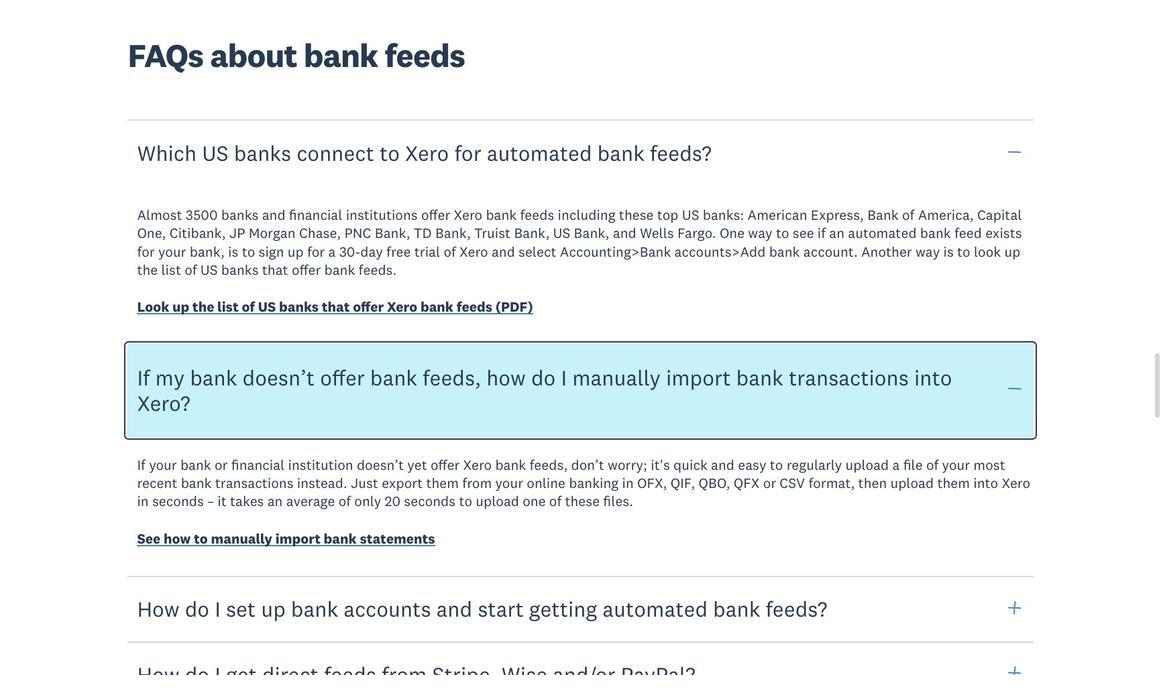 Task type: describe. For each thing, give the bounding box(es) containing it.
which
[[137, 140, 197, 167]]

institution
[[288, 456, 353, 474]]

truist
[[475, 224, 511, 242]]

to down feed
[[958, 243, 971, 261]]

2 bank, from the left
[[435, 224, 471, 242]]

one
[[523, 493, 546, 511]]

banks:
[[703, 206, 744, 224]]

financial for for
[[289, 206, 343, 224]]

which us banks connect to xero for automated bank feeds? button
[[128, 120, 1034, 187]]

america,
[[919, 206, 974, 224]]

the inside almost 3500 banks and financial institutions offer xero bank feeds including these top us banks: american express, bank of america, capital one, citibank, jp morgan chase, pnc bank, td bank, truist bank, us bank, and wells fargo. one way to see if an automated bank feed exists for your bank, is to sign up for a 30-day free trial of xero and select accounting>bank accounts>add bank account. another way is to look up the list of us banks that offer bank feeds.
[[137, 261, 158, 279]]

us up fargo.
[[682, 206, 700, 224]]

citibank,
[[170, 224, 226, 242]]

do inside 'if my bank doesn't offer bank feeds, how do i manually import bank transactions into xero?'
[[531, 364, 556, 391]]

accounting>bank
[[560, 243, 671, 261]]

online
[[527, 475, 566, 493]]

1 horizontal spatial way
[[916, 243, 940, 261]]

feeds? inside which us banks connect to xero for automated bank feeds? dropdown button
[[650, 140, 712, 167]]

–
[[207, 493, 214, 511]]

morgan
[[249, 224, 296, 242]]

csv
[[780, 475, 805, 493]]

quick
[[674, 456, 708, 474]]

don't
[[571, 456, 605, 474]]

how do i set up bank accounts and start getting automated bank feeds? button
[[128, 576, 1034, 644]]

accounts
[[344, 596, 431, 623]]

statements
[[360, 530, 435, 548]]

top
[[657, 206, 679, 224]]

connect
[[297, 140, 374, 167]]

exists
[[986, 224, 1023, 242]]

and inside if your bank or financial institution doesn't yet offer xero bank feeds, don't worry; it's quick and easy to regularly upload a file of your most recent bank transactions instead. just export them from your online banking in ofx, qif, qbo, qfx or csv format, then upload them into xero in seconds – it takes an average of only 20 seconds to upload one of these files.
[[711, 456, 735, 474]]

chase,
[[299, 224, 341, 242]]

if your bank or financial institution doesn't yet offer xero bank feeds, don't worry; it's quick and easy to regularly upload a file of your most recent bank transactions instead. just export them from your online banking in ofx, qif, qbo, qfx or csv format, then upload them into xero in seconds – it takes an average of only 20 seconds to upload one of these files.
[[137, 456, 1031, 511]]

1 horizontal spatial for
[[307, 243, 325, 261]]

average
[[286, 493, 335, 511]]

look up the list of us banks that offer xero bank feeds (pdf) link
[[137, 298, 533, 319]]

pnc
[[345, 224, 371, 242]]

my
[[155, 364, 185, 391]]

to down jp
[[242, 243, 255, 261]]

see how to manually import bank statements
[[137, 530, 435, 548]]

us inside which us banks connect to xero for automated bank feeds? dropdown button
[[202, 140, 229, 167]]

up inside "dropdown button"
[[261, 596, 286, 623]]

i inside "dropdown button"
[[215, 596, 221, 623]]

up right the look
[[172, 298, 189, 316]]

fargo.
[[678, 224, 717, 242]]

almost 3500 banks and financial institutions offer xero bank feeds including these top us banks: american express, bank of america, capital one, citibank, jp morgan chase, pnc bank, td bank, truist bank, us bank, and wells fargo. one way to see if an automated bank feed exists for your bank, is to sign up for a 30-day free trial of xero and select accounting>bank accounts>add bank account. another way is to look up the list of us banks that offer bank feeds.
[[137, 206, 1023, 279]]

start
[[478, 596, 524, 623]]

2 them from the left
[[938, 475, 970, 493]]

into inside 'if my bank doesn't offer bank feeds, how do i manually import bank transactions into xero?'
[[915, 364, 953, 391]]

2 seconds from the left
[[404, 493, 456, 511]]

day
[[361, 243, 383, 261]]

qfx
[[734, 475, 760, 493]]

20
[[385, 493, 401, 511]]

feed
[[955, 224, 982, 242]]

see
[[793, 224, 814, 242]]

0 horizontal spatial upload
[[476, 493, 519, 511]]

most
[[974, 456, 1006, 474]]

institutions
[[346, 206, 418, 224]]

yet
[[408, 456, 427, 474]]

if my bank doesn't offer bank feeds, how do i manually import bank transactions into xero? element
[[116, 437, 1046, 578]]

trial
[[415, 243, 440, 261]]

ofx,
[[638, 475, 667, 493]]

recent
[[137, 475, 177, 493]]

just
[[351, 475, 378, 493]]

easy
[[738, 456, 767, 474]]

qbo,
[[699, 475, 731, 493]]

it's
[[651, 456, 670, 474]]

from
[[463, 475, 492, 493]]

if for if your bank or financial institution doesn't yet offer xero bank feeds, don't worry; it's quick and easy to regularly upload a file of your most recent bank transactions instead. just export them from your online banking in ofx, qif, qbo, qfx or csv format, then upload them into xero in seconds – it takes an average of only 20 seconds to upload one of these files.
[[137, 456, 146, 474]]

free
[[387, 243, 411, 261]]

2 vertical spatial feeds
[[457, 298, 493, 316]]

then
[[859, 475, 887, 493]]

do inside "dropdown button"
[[185, 596, 209, 623]]

about
[[210, 35, 297, 76]]

a inside if your bank or financial institution doesn't yet offer xero bank feeds, don't worry; it's quick and easy to regularly upload a file of your most recent bank transactions instead. just export them from your online banking in ofx, qif, qbo, qfx or csv format, then upload them into xero in seconds – it takes an average of only 20 seconds to upload one of these files.
[[893, 456, 900, 474]]

to inside dropdown button
[[380, 140, 400, 167]]

wells
[[640, 224, 674, 242]]

almost
[[137, 206, 182, 224]]

account.
[[804, 243, 858, 261]]

0 vertical spatial or
[[215, 456, 228, 474]]

1 horizontal spatial upload
[[846, 456, 889, 474]]

bank
[[868, 206, 899, 224]]

your inside almost 3500 banks and financial institutions offer xero bank feeds including these top us banks: american express, bank of america, capital one, citibank, jp morgan chase, pnc bank, td bank, truist bank, us bank, and wells fargo. one way to see if an automated bank feed exists for your bank, is to sign up for a 30-day free trial of xero and select accounting>bank accounts>add bank account. another way is to look up the list of us banks that offer bank feeds.
[[158, 243, 186, 261]]

how do i set up bank accounts and start getting automated bank feeds?
[[137, 596, 828, 623]]

0 horizontal spatial for
[[137, 243, 155, 261]]

feeds, inside 'if my bank doesn't offer bank feeds, how do i manually import bank transactions into xero?'
[[423, 364, 481, 391]]

for inside dropdown button
[[455, 140, 482, 167]]

us down bank,
[[201, 261, 218, 279]]

accounts>add
[[675, 243, 766, 261]]

feeds.
[[359, 261, 397, 279]]

up down exists
[[1005, 243, 1021, 261]]

look
[[137, 298, 169, 316]]

one,
[[137, 224, 166, 242]]

us inside look up the list of us banks that offer xero bank feeds (pdf) link
[[258, 298, 276, 316]]

3500
[[186, 206, 218, 224]]

if my bank doesn't offer bank feeds, how do i manually import bank transactions into xero?
[[137, 364, 953, 417]]

if for if my bank doesn't offer bank feeds, how do i manually import bank transactions into xero?
[[137, 364, 150, 391]]

only
[[355, 493, 381, 511]]

and inside "dropdown button"
[[437, 596, 473, 623]]

1 horizontal spatial list
[[217, 298, 239, 316]]

import inside 'if my bank doesn't offer bank feeds, how do i manually import bank transactions into xero?'
[[666, 364, 731, 391]]

feeds inside almost 3500 banks and financial institutions offer xero bank feeds including these top us banks: american express, bank of america, capital one, citibank, jp morgan chase, pnc bank, td bank, truist bank, us bank, and wells fargo. one way to see if an automated bank feed exists for your bank, is to sign up for a 30-day free trial of xero and select accounting>bank accounts>add bank account. another way is to look up the list of us banks that offer bank feeds.
[[520, 206, 555, 224]]

including
[[558, 206, 616, 224]]

american
[[748, 206, 808, 224]]

look up the list of us banks that offer xero bank feeds (pdf)
[[137, 298, 533, 316]]

offer inside look up the list of us banks that offer xero bank feeds (pdf) link
[[353, 298, 384, 316]]

banking
[[569, 475, 619, 493]]

how inside 'if my bank doesn't offer bank feeds, how do i manually import bank transactions into xero?'
[[487, 364, 526, 391]]

express,
[[811, 206, 864, 224]]



Task type: vqa. For each thing, say whether or not it's contained in the screenshot.
the leftmost a
yes



Task type: locate. For each thing, give the bounding box(es) containing it.
into inside if your bank or financial institution doesn't yet offer xero bank feeds, don't worry; it's quick and easy to regularly upload a file of your most recent bank transactions instead. just export them from your online banking in ofx, qif, qbo, qfx or csv format, then upload them into xero in seconds – it takes an average of only 20 seconds to upload one of these files.
[[974, 475, 999, 493]]

upload down file
[[891, 475, 934, 493]]

a left file
[[893, 456, 900, 474]]

1 vertical spatial the
[[193, 298, 214, 316]]

for
[[455, 140, 482, 167], [137, 243, 155, 261], [307, 243, 325, 261]]

1 vertical spatial that
[[322, 298, 350, 316]]

1 horizontal spatial i
[[561, 364, 567, 391]]

is down america, on the right top of page
[[944, 243, 954, 261]]

if
[[818, 224, 826, 242]]

0 vertical spatial manually
[[573, 364, 661, 391]]

1 vertical spatial an
[[268, 493, 283, 511]]

an inside almost 3500 banks and financial institutions offer xero bank feeds including these top us banks: american express, bank of america, capital one, citibank, jp morgan chase, pnc bank, td bank, truist bank, us bank, and wells fargo. one way to see if an automated bank feed exists for your bank, is to sign up for a 30-day free trial of xero and select accounting>bank accounts>add bank account. another way is to look up the list of us banks that offer bank feeds.
[[830, 224, 845, 242]]

doesn't inside if your bank or financial institution doesn't yet offer xero bank feeds, don't worry; it's quick and easy to regularly upload a file of your most recent bank transactions instead. just export them from your online banking in ofx, qif, qbo, qfx or csv format, then upload them into xero in seconds – it takes an average of only 20 seconds to upload one of these files.
[[357, 456, 404, 474]]

1 vertical spatial or
[[763, 475, 777, 493]]

0 horizontal spatial feeds?
[[650, 140, 712, 167]]

see
[[137, 530, 161, 548]]

to right the connect
[[380, 140, 400, 167]]

0 vertical spatial automated
[[487, 140, 592, 167]]

0 horizontal spatial list
[[161, 261, 181, 279]]

to
[[380, 140, 400, 167], [776, 224, 790, 242], [242, 243, 255, 261], [958, 243, 971, 261], [770, 456, 783, 474], [459, 493, 472, 511], [194, 530, 208, 548]]

files.
[[604, 493, 634, 511]]

0 vertical spatial i
[[561, 364, 567, 391]]

1 horizontal spatial manually
[[573, 364, 661, 391]]

if inside 'if my bank doesn't offer bank feeds, how do i manually import bank transactions into xero?'
[[137, 364, 150, 391]]

or left csv
[[763, 475, 777, 493]]

0 horizontal spatial a
[[328, 243, 336, 261]]

1 vertical spatial transactions
[[215, 475, 294, 493]]

how
[[487, 364, 526, 391], [164, 530, 191, 548]]

banks
[[234, 140, 291, 167], [221, 206, 259, 224], [221, 261, 259, 279], [279, 298, 319, 316]]

a inside almost 3500 banks and financial institutions offer xero bank feeds including these top us banks: american express, bank of america, capital one, citibank, jp morgan chase, pnc bank, td bank, truist bank, us bank, and wells fargo. one way to see if an automated bank feed exists for your bank, is to sign up for a 30-day free trial of xero and select accounting>bank accounts>add bank account. another way is to look up the list of us banks that offer bank feeds.
[[328, 243, 336, 261]]

them
[[426, 475, 459, 493], [938, 475, 970, 493]]

do
[[531, 364, 556, 391], [185, 596, 209, 623]]

and left start
[[437, 596, 473, 623]]

1 bank, from the left
[[375, 224, 410, 242]]

how
[[137, 596, 180, 623]]

how inside "link"
[[164, 530, 191, 548]]

file
[[904, 456, 923, 474]]

us up select
[[553, 224, 571, 242]]

1 horizontal spatial financial
[[289, 206, 343, 224]]

financial inside if your bank or financial institution doesn't yet offer xero bank feeds, don't worry; it's quick and easy to regularly upload a file of your most recent bank transactions instead. just export them from your online banking in ofx, qif, qbo, qfx or csv format, then upload them into xero in seconds – it takes an average of only 20 seconds to upload one of these files.
[[231, 456, 285, 474]]

feeds?
[[650, 140, 712, 167], [766, 596, 828, 623]]

2 horizontal spatial automated
[[848, 224, 917, 242]]

capital
[[978, 206, 1022, 224]]

faqs about bank feeds
[[128, 35, 465, 76]]

a
[[328, 243, 336, 261], [893, 456, 900, 474]]

2 vertical spatial automated
[[603, 596, 708, 623]]

into
[[915, 364, 953, 391], [974, 475, 999, 493]]

2 horizontal spatial upload
[[891, 475, 934, 493]]

automated inside dropdown button
[[487, 140, 592, 167]]

the down one,
[[137, 261, 158, 279]]

0 vertical spatial how
[[487, 364, 526, 391]]

transactions
[[789, 364, 909, 391], [215, 475, 294, 493]]

1 horizontal spatial feeds?
[[766, 596, 828, 623]]

that down sign
[[262, 261, 288, 279]]

these inside almost 3500 banks and financial institutions offer xero bank feeds including these top us banks: american express, bank of america, capital one, citibank, jp morgan chase, pnc bank, td bank, truist bank, us bank, and wells fargo. one way to see if an automated bank feed exists for your bank, is to sign up for a 30-day free trial of xero and select accounting>bank accounts>add bank account. another way is to look up the list of us banks that offer bank feeds.
[[619, 206, 654, 224]]

1 horizontal spatial them
[[938, 475, 970, 493]]

or
[[215, 456, 228, 474], [763, 475, 777, 493]]

these down banking
[[565, 493, 600, 511]]

to down –
[[194, 530, 208, 548]]

i inside 'if my bank doesn't offer bank feeds, how do i manually import bank transactions into xero?'
[[561, 364, 567, 391]]

look
[[974, 243, 1001, 261]]

30-
[[339, 243, 361, 261]]

1 vertical spatial feeds,
[[530, 456, 568, 474]]

1 vertical spatial how
[[164, 530, 191, 548]]

takes
[[230, 493, 264, 511]]

1 vertical spatial if
[[137, 456, 146, 474]]

offer inside if your bank or financial institution doesn't yet offer xero bank feeds, don't worry; it's quick and easy to regularly upload a file of your most recent bank transactions instead. just export them from your online banking in ofx, qif, qbo, qfx or csv format, then upload them into xero in seconds – it takes an average of only 20 seconds to upload one of these files.
[[431, 456, 460, 474]]

2 horizontal spatial for
[[455, 140, 482, 167]]

0 horizontal spatial or
[[215, 456, 228, 474]]

0 vertical spatial feeds
[[385, 35, 465, 76]]

0 vertical spatial transactions
[[789, 364, 909, 391]]

0 vertical spatial these
[[619, 206, 654, 224]]

automated inside almost 3500 banks and financial institutions offer xero bank feeds including these top us banks: american express, bank of america, capital one, citibank, jp morgan chase, pnc bank, td bank, truist bank, us bank, and wells fargo. one way to see if an automated bank feed exists for your bank, is to sign up for a 30-day free trial of xero and select accounting>bank accounts>add bank account. another way is to look up the list of us banks that offer bank feeds.
[[848, 224, 917, 242]]

of
[[903, 206, 915, 224], [444, 243, 456, 261], [185, 261, 197, 279], [242, 298, 255, 316], [927, 456, 939, 474], [339, 493, 351, 511], [550, 493, 562, 511]]

to down american on the top right
[[776, 224, 790, 242]]

that
[[262, 261, 288, 279], [322, 298, 350, 316]]

list down bank,
[[217, 298, 239, 316]]

0 vertical spatial an
[[830, 224, 845, 242]]

0 horizontal spatial how
[[164, 530, 191, 548]]

faqs
[[128, 35, 203, 76]]

0 vertical spatial that
[[262, 261, 288, 279]]

1 horizontal spatial into
[[974, 475, 999, 493]]

that inside look up the list of us banks that offer xero bank feeds (pdf) link
[[322, 298, 350, 316]]

bank, right td
[[435, 224, 471, 242]]

1 horizontal spatial or
[[763, 475, 777, 493]]

1 if from the top
[[137, 364, 150, 391]]

1 vertical spatial financial
[[231, 456, 285, 474]]

worry;
[[608, 456, 648, 474]]

financial up takes
[[231, 456, 285, 474]]

0 horizontal spatial doesn't
[[243, 364, 315, 391]]

0 horizontal spatial seconds
[[152, 493, 204, 511]]

manually
[[573, 364, 661, 391], [211, 530, 272, 548]]

1 vertical spatial a
[[893, 456, 900, 474]]

0 horizontal spatial do
[[185, 596, 209, 623]]

transactions inside if your bank or financial institution doesn't yet offer xero bank feeds, don't worry; it's quick and easy to regularly upload a file of your most recent bank transactions instead. just export them from your online banking in ofx, qif, qbo, qfx or csv format, then upload them into xero in seconds – it takes an average of only 20 seconds to upload one of these files.
[[215, 475, 294, 493]]

an
[[830, 224, 845, 242], [268, 493, 283, 511]]

or up it
[[215, 456, 228, 474]]

0 vertical spatial do
[[531, 364, 556, 391]]

3 bank, from the left
[[514, 224, 550, 242]]

0 vertical spatial feeds,
[[423, 364, 481, 391]]

your left most
[[943, 456, 971, 474]]

0 horizontal spatial is
[[228, 243, 239, 261]]

1 vertical spatial import
[[276, 530, 321, 548]]

that inside almost 3500 banks and financial institutions offer xero bank feeds including these top us banks: american express, bank of america, capital one, citibank, jp morgan chase, pnc bank, td bank, truist bank, us bank, and wells fargo. one way to see if an automated bank feed exists for your bank, is to sign up for a 30-day free trial of xero and select accounting>bank accounts>add bank account. another way is to look up the list of us banks that offer bank feeds.
[[262, 261, 288, 279]]

is
[[228, 243, 239, 261], [944, 243, 954, 261]]

1 vertical spatial do
[[185, 596, 209, 623]]

way down america, on the right top of page
[[916, 243, 940, 261]]

1 horizontal spatial seconds
[[404, 493, 456, 511]]

a left 30- in the top of the page
[[328, 243, 336, 261]]

manually inside "link"
[[211, 530, 272, 548]]

1 vertical spatial manually
[[211, 530, 272, 548]]

that down 30- in the top of the page
[[322, 298, 350, 316]]

doesn't
[[243, 364, 315, 391], [357, 456, 404, 474]]

0 vertical spatial import
[[666, 364, 731, 391]]

1 horizontal spatial do
[[531, 364, 556, 391]]

list inside almost 3500 banks and financial institutions offer xero bank feeds including these top us banks: american express, bank of america, capital one, citibank, jp morgan chase, pnc bank, td bank, truist bank, us bank, and wells fargo. one way to see if an automated bank feed exists for your bank, is to sign up for a 30-day free trial of xero and select accounting>bank accounts>add bank account. another way is to look up the list of us banks that offer bank feeds.
[[161, 261, 181, 279]]

and up accounting>bank
[[613, 224, 637, 242]]

banks inside dropdown button
[[234, 140, 291, 167]]

one
[[720, 224, 745, 242]]

sign
[[259, 243, 284, 261]]

offer
[[421, 206, 451, 224], [292, 261, 321, 279], [353, 298, 384, 316], [320, 364, 365, 391], [431, 456, 460, 474]]

0 horizontal spatial i
[[215, 596, 221, 623]]

feeds,
[[423, 364, 481, 391], [530, 456, 568, 474]]

0 horizontal spatial an
[[268, 493, 283, 511]]

0 horizontal spatial into
[[915, 364, 953, 391]]

regularly
[[787, 456, 842, 474]]

feeds
[[385, 35, 465, 76], [520, 206, 555, 224], [457, 298, 493, 316]]

if left 'my'
[[137, 364, 150, 391]]

1 horizontal spatial an
[[830, 224, 845, 242]]

bank,
[[190, 243, 225, 261]]

your down one,
[[158, 243, 186, 261]]

which us banks connect to xero for automated bank feeds? element
[[116, 187, 1046, 346]]

0 vertical spatial feeds?
[[650, 140, 712, 167]]

it
[[218, 493, 227, 511]]

1 horizontal spatial how
[[487, 364, 526, 391]]

0 horizontal spatial way
[[749, 224, 773, 242]]

0 vertical spatial doesn't
[[243, 364, 315, 391]]

bank, up select
[[514, 224, 550, 242]]

up right set
[[261, 596, 286, 623]]

bank, down including
[[574, 224, 610, 242]]

bank inside see how to manually import bank statements "link"
[[324, 530, 357, 548]]

financial
[[289, 206, 343, 224], [231, 456, 285, 474]]

set
[[226, 596, 256, 623]]

1 vertical spatial list
[[217, 298, 239, 316]]

if inside if your bank or financial institution doesn't yet offer xero bank feeds, don't worry; it's quick and easy to regularly upload a file of your most recent bank transactions instead. just export them from your online banking in ofx, qif, qbo, qfx or csv format, then upload them into xero in seconds – it takes an average of only 20 seconds to upload one of these files.
[[137, 456, 146, 474]]

seconds down export
[[404, 493, 456, 511]]

0 horizontal spatial the
[[137, 261, 158, 279]]

0 horizontal spatial feeds,
[[423, 364, 481, 391]]

1 horizontal spatial that
[[322, 298, 350, 316]]

an right if
[[830, 224, 845, 242]]

0 vertical spatial list
[[161, 261, 181, 279]]

up right sign
[[288, 243, 304, 261]]

up
[[288, 243, 304, 261], [1005, 243, 1021, 261], [172, 298, 189, 316], [261, 596, 286, 623]]

1 them from the left
[[426, 475, 459, 493]]

your up "recent"
[[149, 456, 177, 474]]

bank, up free
[[375, 224, 410, 242]]

0 horizontal spatial them
[[426, 475, 459, 493]]

0 vertical spatial if
[[137, 364, 150, 391]]

to down from
[[459, 493, 472, 511]]

in down "worry;"
[[622, 475, 634, 493]]

your up one
[[496, 475, 523, 493]]

upload up then
[[846, 456, 889, 474]]

1 vertical spatial feeds?
[[766, 596, 828, 623]]

1 horizontal spatial these
[[619, 206, 654, 224]]

transactions inside 'if my bank doesn't offer bank feeds, how do i manually import bank transactions into xero?'
[[789, 364, 909, 391]]

0 vertical spatial into
[[915, 364, 953, 391]]

0 horizontal spatial these
[[565, 493, 600, 511]]

seconds
[[152, 493, 204, 511], [404, 493, 456, 511]]

1 horizontal spatial a
[[893, 456, 900, 474]]

2 is from the left
[[944, 243, 954, 261]]

1 horizontal spatial the
[[193, 298, 214, 316]]

1 seconds from the left
[[152, 493, 204, 511]]

to up csv
[[770, 456, 783, 474]]

1 horizontal spatial automated
[[603, 596, 708, 623]]

financial for takes
[[231, 456, 285, 474]]

upload down from
[[476, 493, 519, 511]]

us down sign
[[258, 298, 276, 316]]

bank inside which us banks connect to xero for automated bank feeds? dropdown button
[[598, 140, 645, 167]]

which us banks connect to xero for automated bank feeds?
[[137, 140, 712, 167]]

feeds? inside the 'how do i set up bank accounts and start getting automated bank feeds?' "dropdown button"
[[766, 596, 828, 623]]

0 horizontal spatial automated
[[487, 140, 592, 167]]

i
[[561, 364, 567, 391], [215, 596, 221, 623]]

(pdf)
[[496, 298, 533, 316]]

qif,
[[671, 475, 696, 493]]

1 vertical spatial i
[[215, 596, 221, 623]]

list
[[161, 261, 181, 279], [217, 298, 239, 316]]

1 vertical spatial feeds
[[520, 206, 555, 224]]

1 horizontal spatial doesn't
[[357, 456, 404, 474]]

1 vertical spatial automated
[[848, 224, 917, 242]]

way down american on the top right
[[749, 224, 773, 242]]

1 horizontal spatial is
[[944, 243, 954, 261]]

format,
[[809, 475, 855, 493]]

export
[[382, 475, 423, 493]]

xero?
[[137, 390, 190, 417]]

your
[[158, 243, 186, 261], [149, 456, 177, 474], [943, 456, 971, 474], [496, 475, 523, 493]]

instead.
[[297, 475, 348, 493]]

bank inside look up the list of us banks that offer xero bank feeds (pdf) link
[[421, 298, 454, 316]]

1 vertical spatial doesn't
[[357, 456, 404, 474]]

if up "recent"
[[137, 456, 146, 474]]

doesn't inside 'if my bank doesn't offer bank feeds, how do i manually import bank transactions into xero?'
[[243, 364, 315, 391]]

in down "recent"
[[137, 493, 149, 511]]

0 horizontal spatial manually
[[211, 530, 272, 548]]

financial up chase, on the left top of the page
[[289, 206, 343, 224]]

an right takes
[[268, 493, 283, 511]]

and down truist
[[492, 243, 515, 261]]

0 horizontal spatial import
[[276, 530, 321, 548]]

is down jp
[[228, 243, 239, 261]]

0 horizontal spatial that
[[262, 261, 288, 279]]

seconds down "recent"
[[152, 493, 204, 511]]

1 is from the left
[[228, 243, 239, 261]]

0 vertical spatial the
[[137, 261, 158, 279]]

0 horizontal spatial transactions
[[215, 475, 294, 493]]

xero inside dropdown button
[[405, 140, 449, 167]]

financial inside almost 3500 banks and financial institutions offer xero bank feeds including these top us banks: american express, bank of america, capital one, citibank, jp morgan chase, pnc bank, td bank, truist bank, us bank, and wells fargo. one way to see if an automated bank feed exists for your bank, is to sign up for a 30-day free trial of xero and select accounting>bank accounts>add bank account. another way is to look up the list of us banks that offer bank feeds.
[[289, 206, 343, 224]]

select
[[519, 243, 557, 261]]

an inside if your bank or financial institution doesn't yet offer xero bank feeds, don't worry; it's quick and easy to regularly upload a file of your most recent bank transactions instead. just export them from your online banking in ofx, qif, qbo, qfx or csv format, then upload them into xero in seconds – it takes an average of only 20 seconds to upload one of these files.
[[268, 493, 283, 511]]

another
[[862, 243, 913, 261]]

jp
[[229, 224, 245, 242]]

1 horizontal spatial transactions
[[789, 364, 909, 391]]

us right which
[[202, 140, 229, 167]]

feeds, inside if your bank or financial institution doesn't yet offer xero bank feeds, don't worry; it's quick and easy to regularly upload a file of your most recent bank transactions instead. just export them from your online banking in ofx, qif, qbo, qfx or csv format, then upload them into xero in seconds – it takes an average of only 20 seconds to upload one of these files.
[[530, 456, 568, 474]]

1 horizontal spatial feeds,
[[530, 456, 568, 474]]

and up morgan
[[262, 206, 286, 224]]

1 horizontal spatial in
[[622, 475, 634, 493]]

0 vertical spatial financial
[[289, 206, 343, 224]]

the
[[137, 261, 158, 279], [193, 298, 214, 316]]

2 if from the top
[[137, 456, 146, 474]]

offer inside 'if my bank doesn't offer bank feeds, how do i manually import bank transactions into xero?'
[[320, 364, 365, 391]]

0 vertical spatial a
[[328, 243, 336, 261]]

4 bank, from the left
[[574, 224, 610, 242]]

of inside look up the list of us banks that offer xero bank feeds (pdf) link
[[242, 298, 255, 316]]

manually inside 'if my bank doesn't offer bank feeds, how do i manually import bank transactions into xero?'
[[573, 364, 661, 391]]

the right the look
[[193, 298, 214, 316]]

1 vertical spatial into
[[974, 475, 999, 493]]

td
[[414, 224, 432, 242]]

if my bank doesn't offer bank feeds, how do i manually import bank transactions into xero? button
[[128, 344, 1034, 437]]

see how to manually import bank statements link
[[137, 530, 435, 551]]

these up wells
[[619, 206, 654, 224]]

list up the look
[[161, 261, 181, 279]]

if
[[137, 364, 150, 391], [137, 456, 146, 474]]

import inside "link"
[[276, 530, 321, 548]]

1 vertical spatial these
[[565, 493, 600, 511]]

and up qbo,
[[711, 456, 735, 474]]

xero
[[405, 140, 449, 167], [454, 206, 483, 224], [460, 243, 488, 261], [387, 298, 418, 316], [463, 456, 492, 474], [1002, 475, 1031, 493]]

1 horizontal spatial import
[[666, 364, 731, 391]]

0 horizontal spatial financial
[[231, 456, 285, 474]]

these inside if your bank or financial institution doesn't yet offer xero bank feeds, don't worry; it's quick and easy to regularly upload a file of your most recent bank transactions instead. just export them from your online banking in ofx, qif, qbo, qfx or csv format, then upload them into xero in seconds – it takes an average of only 20 seconds to upload one of these files.
[[565, 493, 600, 511]]

0 horizontal spatial in
[[137, 493, 149, 511]]

import
[[666, 364, 731, 391], [276, 530, 321, 548]]

to inside "link"
[[194, 530, 208, 548]]

automated inside "dropdown button"
[[603, 596, 708, 623]]

us
[[202, 140, 229, 167], [682, 206, 700, 224], [553, 224, 571, 242], [201, 261, 218, 279], [258, 298, 276, 316]]

getting
[[529, 596, 597, 623]]



